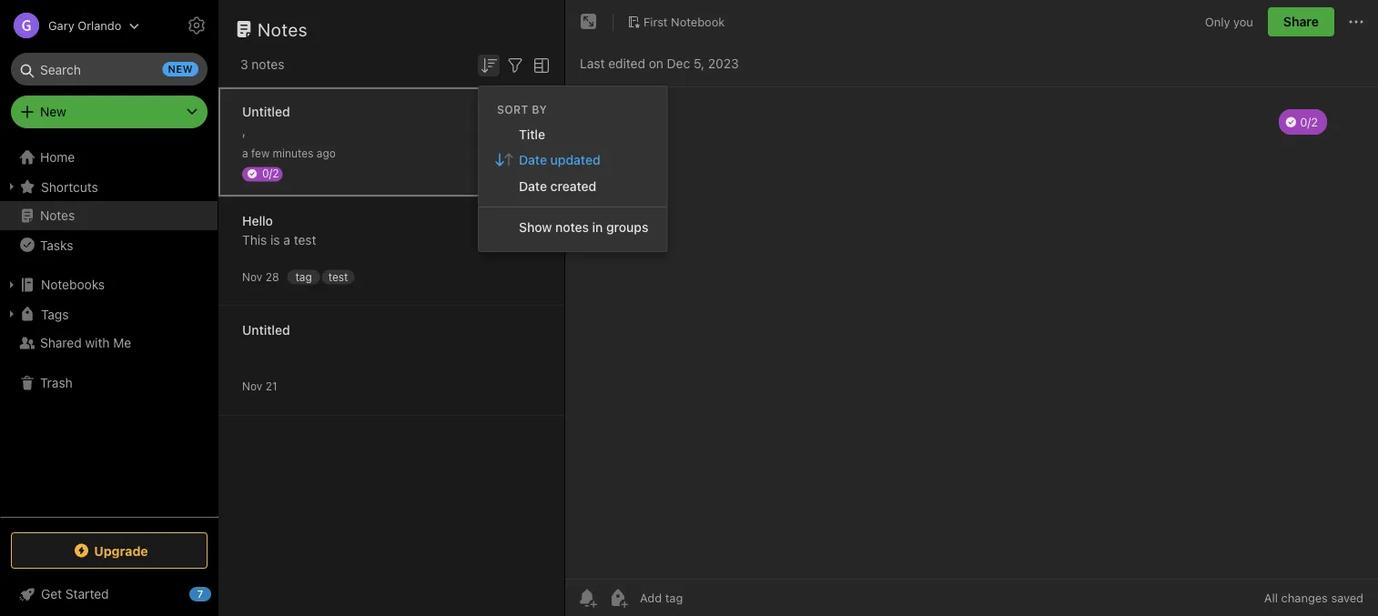 Task type: vqa. For each thing, say whether or not it's contained in the screenshot.
tab list
no



Task type: describe. For each thing, give the bounding box(es) containing it.
new search field
[[24, 53, 198, 86]]

expand note image
[[578, 11, 600, 33]]

by
[[532, 103, 547, 115]]

title link
[[479, 121, 667, 147]]

date updated link
[[479, 147, 667, 173]]

More actions field
[[1346, 7, 1368, 36]]

few
[[251, 147, 270, 160]]

date created
[[519, 178, 597, 193]]

hello
[[242, 214, 273, 229]]

last
[[580, 56, 605, 71]]

View options field
[[526, 53, 553, 76]]

3
[[240, 57, 248, 72]]

first notebook button
[[621, 9, 731, 35]]

home
[[40, 150, 75, 165]]

shared
[[40, 336, 82, 351]]

Search text field
[[24, 53, 195, 86]]

started
[[65, 587, 109, 602]]

share button
[[1268, 7, 1335, 36]]

7
[[197, 589, 203, 600]]

Add filters field
[[504, 53, 526, 76]]

show
[[519, 220, 552, 235]]

1 horizontal spatial a
[[283, 233, 290, 248]]

share
[[1284, 14, 1319, 29]]

0/2
[[262, 167, 279, 180]]

1 horizontal spatial notes
[[258, 18, 308, 40]]

sort by
[[497, 103, 547, 115]]

date created link
[[479, 173, 667, 199]]

changes
[[1282, 591, 1328, 605]]

tasks
[[40, 237, 73, 252]]

sort
[[497, 103, 529, 115]]

new
[[168, 63, 193, 75]]

on
[[649, 56, 664, 71]]

0 horizontal spatial a
[[242, 147, 248, 160]]

all changes saved
[[1265, 591, 1364, 605]]

you
[[1234, 15, 1254, 28]]

nov 28
[[242, 271, 279, 284]]

get started
[[41, 587, 109, 602]]

created
[[551, 178, 597, 193]]

shared with me link
[[0, 329, 218, 358]]

gary orlando
[[48, 19, 121, 32]]

nov for nov 28
[[242, 271, 262, 284]]

show notes in groups
[[519, 220, 649, 235]]

expand tags image
[[5, 307, 19, 321]]

3 notes
[[240, 57, 284, 72]]

1 horizontal spatial test
[[328, 270, 348, 283]]

updated
[[551, 152, 601, 167]]

tags button
[[0, 300, 218, 329]]

untitled ,
[[242, 104, 290, 138]]

expand notebooks image
[[5, 278, 19, 292]]

shared with me
[[40, 336, 131, 351]]

with
[[85, 336, 110, 351]]

nov 21
[[242, 380, 277, 393]]

trash
[[40, 376, 73, 391]]

add tag image
[[607, 587, 629, 609]]

2023
[[708, 56, 739, 71]]

minutes
[[273, 147, 314, 160]]

Help and Learning task checklist field
[[0, 580, 219, 609]]

dec
[[667, 56, 690, 71]]



Task type: locate. For each thing, give the bounding box(es) containing it.
21
[[266, 380, 277, 393]]

date for date created
[[519, 178, 547, 193]]

1 vertical spatial nov
[[242, 380, 262, 393]]

nov left 28
[[242, 271, 262, 284]]

1 date from the top
[[519, 152, 547, 167]]

1 horizontal spatial notes
[[555, 220, 589, 235]]

2 date from the top
[[519, 178, 547, 193]]

test right is
[[294, 233, 316, 248]]

0 vertical spatial notes
[[252, 57, 284, 72]]

untitled up ,
[[242, 104, 290, 119]]

1 vertical spatial date
[[519, 178, 547, 193]]

1 nov from the top
[[242, 271, 262, 284]]

tags
[[41, 307, 69, 322]]

this is a test
[[242, 233, 316, 248]]

untitled for untitled ,
[[242, 104, 290, 119]]

,
[[242, 123, 246, 138]]

Note Editor text field
[[565, 87, 1378, 579]]

notes up tasks
[[40, 208, 75, 223]]

shortcuts
[[41, 179, 98, 194]]

0 vertical spatial untitled
[[242, 104, 290, 119]]

notes inside tree
[[40, 208, 75, 223]]

0 vertical spatial nov
[[242, 271, 262, 284]]

add filters image
[[504, 54, 526, 76]]

notebooks
[[41, 277, 105, 292]]

a right is
[[283, 233, 290, 248]]

more actions image
[[1346, 11, 1368, 33]]

tree
[[0, 143, 219, 516]]

date for date updated
[[519, 152, 547, 167]]

last edited on dec 5, 2023
[[580, 56, 739, 71]]

0 horizontal spatial test
[[294, 233, 316, 248]]

date updated
[[519, 152, 601, 167]]

add a reminder image
[[576, 587, 598, 609]]

a left few
[[242, 147, 248, 160]]

notes
[[252, 57, 284, 72], [555, 220, 589, 235]]

in
[[592, 220, 603, 235]]

untitled down nov 28
[[242, 323, 290, 338]]

0 vertical spatial date
[[519, 152, 547, 167]]

notes up 3 notes
[[258, 18, 308, 40]]

notebook
[[671, 15, 725, 28]]

date down the title
[[519, 152, 547, 167]]

a
[[242, 147, 248, 160], [283, 233, 290, 248]]

settings image
[[186, 15, 208, 36]]

1 untitled from the top
[[242, 104, 290, 119]]

edited
[[608, 56, 645, 71]]

test right 'tag'
[[328, 270, 348, 283]]

nov for nov 21
[[242, 380, 262, 393]]

upgrade
[[94, 543, 148, 558]]

0 vertical spatial a
[[242, 147, 248, 160]]

note window element
[[565, 0, 1378, 616]]

me
[[113, 336, 131, 351]]

test
[[294, 233, 316, 248], [328, 270, 348, 283]]

notes
[[258, 18, 308, 40], [40, 208, 75, 223]]

shortcuts button
[[0, 172, 218, 201]]

dropdown list menu
[[479, 121, 667, 240]]

tree containing home
[[0, 143, 219, 516]]

2 nov from the top
[[242, 380, 262, 393]]

2 untitled from the top
[[242, 323, 290, 338]]

0 horizontal spatial notes
[[252, 57, 284, 72]]

ago
[[317, 147, 336, 160]]

0 horizontal spatial notes
[[40, 208, 75, 223]]

orlando
[[78, 19, 121, 32]]

1 vertical spatial test
[[328, 270, 348, 283]]

Account field
[[0, 7, 140, 44]]

nov left 21
[[242, 380, 262, 393]]

get
[[41, 587, 62, 602]]

untitled for untitled
[[242, 323, 290, 338]]

first
[[644, 15, 668, 28]]

new
[[40, 104, 66, 119]]

nov
[[242, 271, 262, 284], [242, 380, 262, 393]]

notes for 3
[[252, 57, 284, 72]]

only you
[[1205, 15, 1254, 28]]

title
[[519, 126, 545, 141]]

1 vertical spatial notes
[[555, 220, 589, 235]]

1 vertical spatial notes
[[40, 208, 75, 223]]

notes right 3
[[252, 57, 284, 72]]

date down date updated
[[519, 178, 547, 193]]

only
[[1205, 15, 1231, 28]]

notes for show
[[555, 220, 589, 235]]

saved
[[1332, 591, 1364, 605]]

28
[[266, 271, 279, 284]]

notebooks link
[[0, 270, 218, 300]]

notes left in
[[555, 220, 589, 235]]

tasks button
[[0, 230, 218, 259]]

new button
[[11, 96, 208, 128]]

upgrade button
[[11, 533, 208, 569]]

tag
[[295, 270, 312, 283]]

all
[[1265, 591, 1278, 605]]

trash link
[[0, 369, 218, 398]]

Add tag field
[[638, 590, 775, 606]]

home link
[[0, 143, 219, 172]]

click to collapse image
[[212, 583, 225, 605]]

first notebook
[[644, 15, 725, 28]]

notes link
[[0, 201, 218, 230]]

show notes in groups link
[[479, 214, 667, 240]]

groups
[[606, 220, 649, 235]]

untitled
[[242, 104, 290, 119], [242, 323, 290, 338]]

Sort options field
[[478, 53, 500, 76]]

a few minutes ago
[[242, 147, 336, 160]]

0 vertical spatial notes
[[258, 18, 308, 40]]

1 vertical spatial a
[[283, 233, 290, 248]]

is
[[270, 233, 280, 248]]

notes inside 'dropdown list' menu
[[555, 220, 589, 235]]

date
[[519, 152, 547, 167], [519, 178, 547, 193]]

1 vertical spatial untitled
[[242, 323, 290, 338]]

5,
[[694, 56, 705, 71]]

gary
[[48, 19, 74, 32]]

0 vertical spatial test
[[294, 233, 316, 248]]

this
[[242, 233, 267, 248]]



